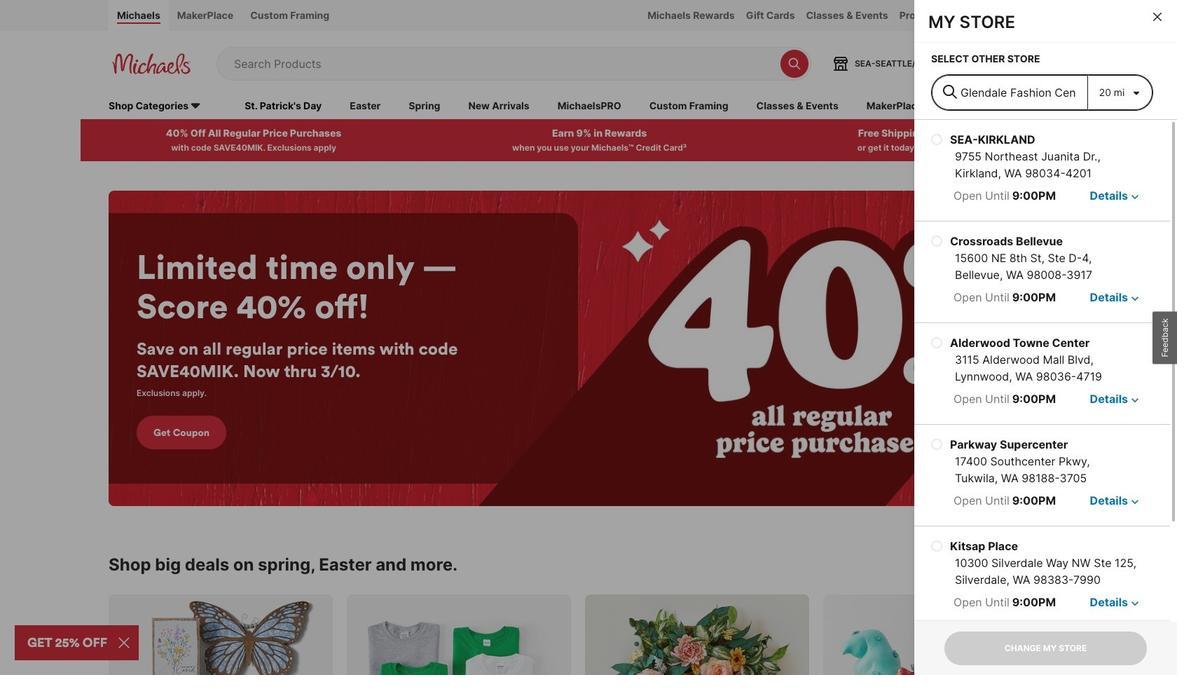 Task type: vqa. For each thing, say whether or not it's contained in the screenshot.
gnome and rabbit ceramic paintable crafts 'image'
yes



Task type: locate. For each thing, give the bounding box(es) containing it.
gnome and rabbit ceramic paintable crafts image
[[824, 594, 1048, 675]]

Search Input field
[[234, 48, 774, 80]]

dialog
[[915, 0, 1178, 675]]

option group
[[915, 120, 1171, 675]]

search button image
[[788, 57, 802, 71]]

close image
[[1154, 13, 1162, 21]]



Task type: describe. For each thing, give the bounding box(es) containing it.
40% off all regular price purchases image
[[109, 191, 1062, 506]]

butterfly and floral décor accents on open shelves image
[[109, 594, 333, 675]]

grey, white and green folded t-shirts image
[[347, 594, 571, 675]]

green wreath with pink and yellow flowers image
[[585, 594, 810, 675]]

Enter city, state, zip field
[[933, 75, 1089, 110]]



